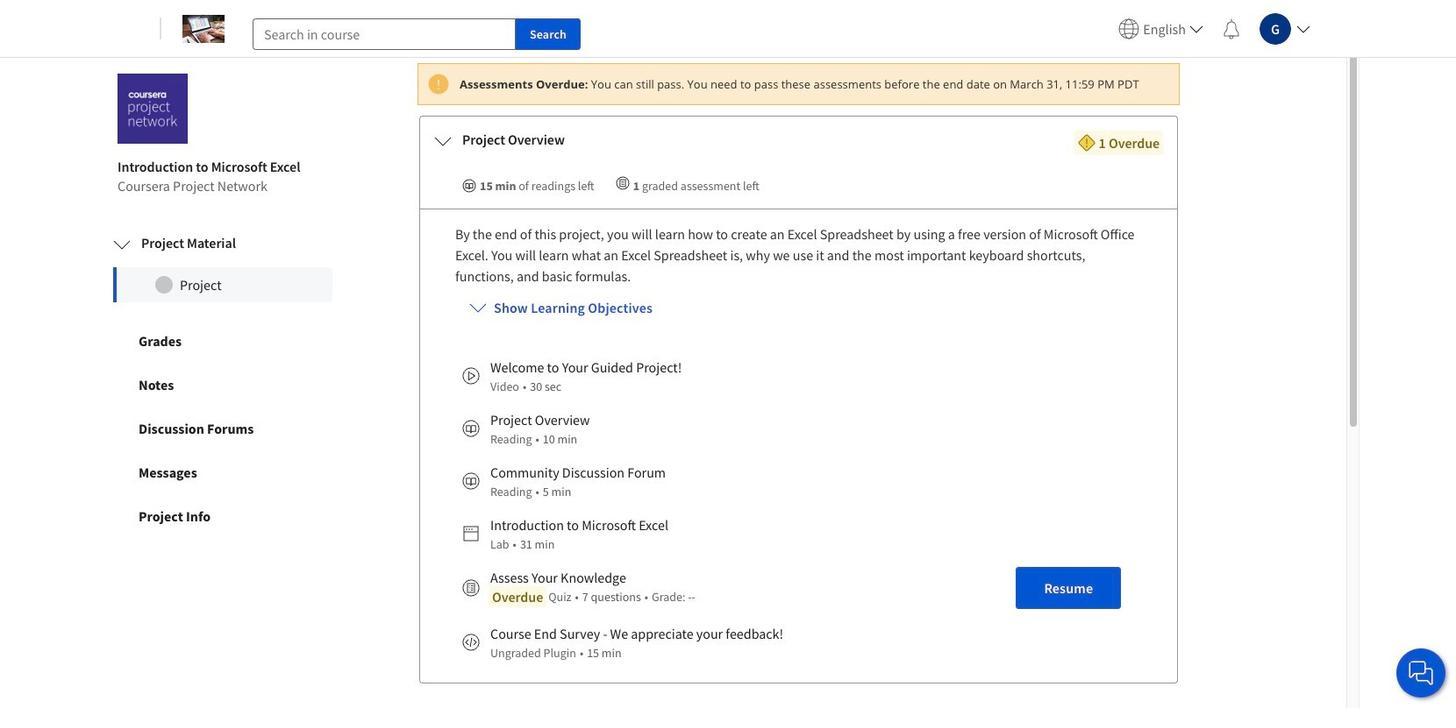 Task type: vqa. For each thing, say whether or not it's contained in the screenshot.
find your new career link
no



Task type: locate. For each thing, give the bounding box(es) containing it.
name home page | coursera image
[[182, 14, 225, 43]]

coursera project network image
[[118, 74, 188, 144]]

help center image
[[1411, 663, 1432, 684]]



Task type: describe. For each thing, give the bounding box(es) containing it.
Search in course text field
[[253, 18, 516, 50]]



